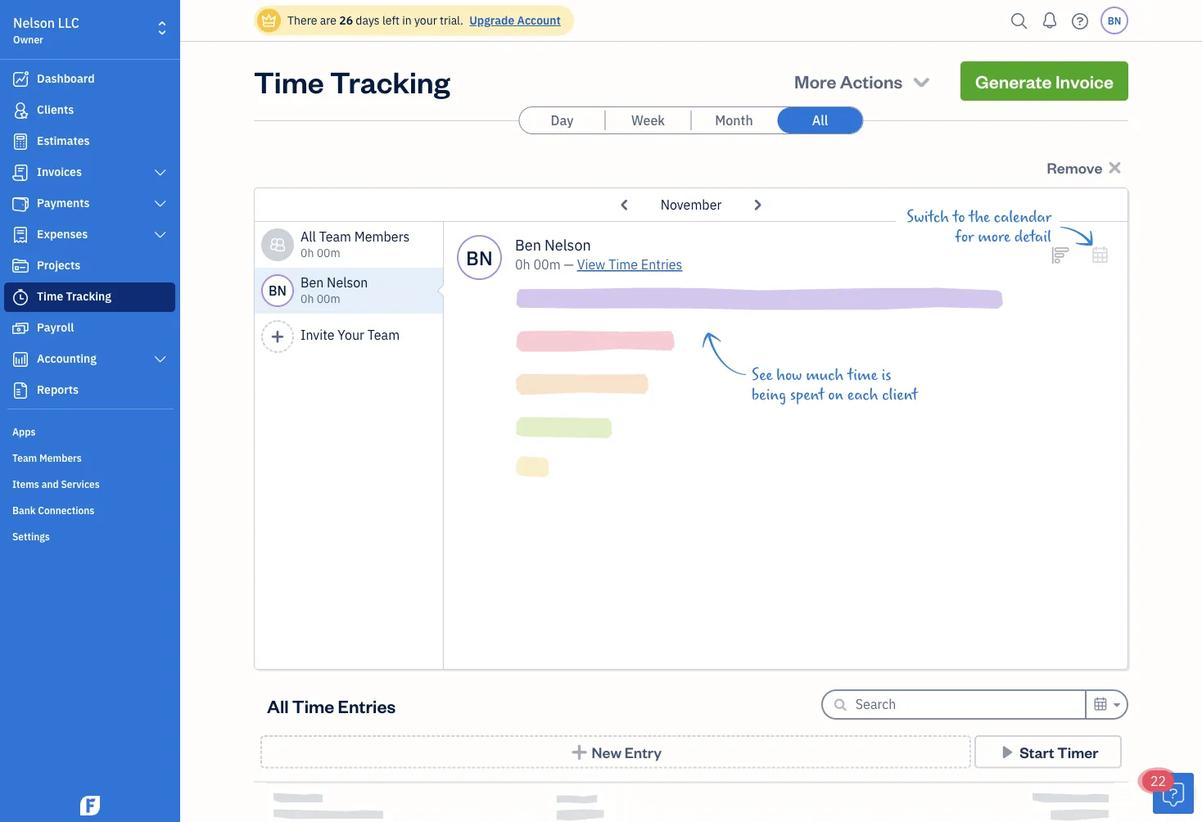 Task type: vqa. For each thing, say whether or not it's contained in the screenshot.
Bank Connections link
yes



Task type: describe. For each thing, give the bounding box(es) containing it.
apps link
[[4, 419, 175, 443]]

day link
[[520, 107, 605, 134]]

invoices link
[[4, 158, 175, 188]]

projects link
[[4, 251, 175, 281]]

dashboard
[[37, 71, 95, 86]]

freshbooks image
[[77, 796, 103, 816]]

reports
[[37, 382, 79, 397]]

remove
[[1047, 158, 1103, 177]]

2 vertical spatial bn
[[269, 282, 287, 299]]

search image
[[1007, 9, 1033, 33]]

payments
[[37, 195, 90, 211]]

being
[[752, 386, 787, 404]]

timer image
[[11, 289, 30, 306]]

accounting
[[37, 351, 97, 366]]

in
[[402, 13, 412, 28]]

0h for ben nelson 0h 00m
[[301, 291, 314, 306]]

dashboard image
[[11, 71, 30, 88]]

expenses
[[37, 227, 88, 242]]

nelson llc owner
[[13, 14, 79, 46]]

main element
[[0, 0, 221, 822]]

new
[[592, 743, 622, 762]]

start timer button
[[975, 736, 1122, 769]]

estimates
[[37, 133, 90, 148]]

view time entries button
[[577, 255, 683, 274]]

money image
[[11, 320, 30, 337]]

settings
[[12, 530, 50, 543]]

left
[[382, 13, 400, 28]]

bn button
[[1101, 7, 1129, 34]]

services
[[61, 478, 100, 491]]

are
[[320, 13, 337, 28]]

settings link
[[4, 523, 175, 548]]

1 horizontal spatial bn
[[466, 245, 493, 270]]

Search text field
[[856, 691, 1085, 718]]

payment image
[[11, 196, 30, 212]]

chart image
[[11, 351, 30, 368]]

new entry
[[592, 743, 662, 762]]

team inside button
[[368, 326, 400, 344]]

items and services link
[[4, 471, 175, 496]]

week link
[[606, 107, 691, 134]]

for
[[956, 228, 974, 246]]

month link
[[692, 107, 777, 134]]

expense image
[[11, 227, 30, 243]]

november
[[661, 196, 722, 213]]

all time entries
[[267, 694, 396, 718]]

is
[[882, 366, 892, 384]]

llc
[[58, 14, 79, 32]]

entry
[[625, 743, 662, 762]]

switch to the calendar for more detail
[[907, 208, 1052, 246]]

tracking inside 'link'
[[66, 289, 111, 304]]

time
[[848, 366, 878, 384]]

more
[[978, 228, 1011, 246]]

clients
[[37, 102, 74, 117]]

your
[[338, 326, 364, 344]]

estimates link
[[4, 127, 175, 156]]

detail
[[1015, 228, 1052, 246]]

much
[[806, 366, 844, 384]]

ben nelson 0h 00m — view time entries
[[515, 235, 683, 273]]

and
[[42, 478, 59, 491]]

payments link
[[4, 189, 175, 219]]

resource center badge image
[[1153, 773, 1194, 814]]

play image
[[998, 744, 1017, 761]]

more
[[795, 69, 837, 93]]

time tracking link
[[4, 283, 175, 312]]

more actions button
[[780, 61, 948, 101]]

connections
[[38, 504, 94, 517]]

users image
[[269, 235, 286, 255]]

bank connections
[[12, 504, 94, 517]]

payroll link
[[4, 314, 175, 343]]

reports link
[[4, 376, 175, 405]]

project image
[[11, 258, 30, 274]]

00m inside all team members 0h 00m
[[317, 245, 341, 260]]

timer
[[1058, 743, 1099, 762]]

all for all time entries
[[267, 694, 289, 718]]

projects
[[37, 258, 80, 273]]

new entry button
[[260, 736, 972, 769]]

accounting link
[[4, 345, 175, 374]]

crown image
[[260, 12, 278, 29]]

time tracking inside 'link'
[[37, 289, 111, 304]]

upgrade
[[470, 13, 515, 28]]

plus image for invite your team button
[[270, 329, 285, 344]]

the
[[969, 208, 991, 226]]

caretdown image
[[1112, 695, 1121, 715]]

notifications image
[[1037, 4, 1063, 37]]

owner
[[13, 33, 43, 46]]

start timer
[[1020, 743, 1099, 762]]

team members link
[[4, 445, 175, 469]]

00m for ben nelson 0h 00m
[[317, 291, 341, 306]]

22
[[1151, 773, 1167, 790]]

account
[[517, 13, 561, 28]]

generate invoice button
[[961, 61, 1129, 101]]

invite your team
[[301, 326, 400, 344]]

payroll
[[37, 320, 74, 335]]

your
[[414, 13, 437, 28]]

start
[[1020, 743, 1055, 762]]



Task type: locate. For each thing, give the bounding box(es) containing it.
time tracking down projects link
[[37, 289, 111, 304]]

items
[[12, 478, 39, 491]]

0 vertical spatial plus image
[[270, 329, 285, 344]]

plus image inside new entry button
[[570, 744, 589, 761]]

0 horizontal spatial nelson
[[13, 14, 55, 32]]

invoice image
[[11, 165, 30, 181]]

team members
[[12, 451, 82, 464]]

more actions
[[795, 69, 903, 93]]

0 horizontal spatial team
[[12, 451, 37, 464]]

remove button
[[1043, 154, 1129, 181]]

1 horizontal spatial plus image
[[570, 744, 589, 761]]

00m inside ben nelson 0h 00m — view time entries
[[534, 256, 561, 273]]

client image
[[11, 102, 30, 119]]

report image
[[11, 383, 30, 399]]

tracking down left
[[330, 61, 450, 100]]

team down apps
[[12, 451, 37, 464]]

dashboard link
[[4, 65, 175, 94]]

1 vertical spatial members
[[39, 451, 82, 464]]

each
[[848, 386, 879, 404]]

see how much time is being spent on each client
[[752, 366, 918, 404]]

all team members 0h 00m
[[301, 228, 410, 260]]

actions
[[840, 69, 903, 93]]

0 vertical spatial ben
[[515, 235, 541, 254]]

0h right users icon
[[301, 245, 314, 260]]

entries inside ben nelson 0h 00m — view time entries
[[641, 256, 683, 273]]

0 horizontal spatial ben
[[301, 274, 324, 291]]

chevron large down image for accounting
[[153, 353, 168, 366]]

1 chevron large down image from the top
[[153, 197, 168, 211]]

nelson for ben nelson 0h 00m — view time entries
[[545, 235, 591, 254]]

ben inside ben nelson 0h 00m
[[301, 274, 324, 291]]

members inside all team members 0h 00m
[[355, 228, 410, 245]]

2 horizontal spatial bn
[[1108, 14, 1122, 27]]

calendar
[[994, 208, 1052, 226]]

0 horizontal spatial entries
[[338, 694, 396, 718]]

invoices
[[37, 164, 82, 179]]

upgrade account link
[[466, 13, 561, 28]]

0 vertical spatial chevron large down image
[[153, 197, 168, 211]]

apps
[[12, 425, 36, 438]]

nelson for ben nelson 0h 00m
[[327, 274, 368, 291]]

2 vertical spatial all
[[267, 694, 289, 718]]

0 vertical spatial all
[[812, 112, 828, 129]]

time tracking
[[254, 61, 450, 100], [37, 289, 111, 304]]

0h inside all team members 0h 00m
[[301, 245, 314, 260]]

chevron large down image inside payments link
[[153, 197, 168, 211]]

nelson inside ben nelson 0h 00m — view time entries
[[545, 235, 591, 254]]

members up ben nelson 0h 00m
[[355, 228, 410, 245]]

0 horizontal spatial all
[[267, 694, 289, 718]]

bn
[[1108, 14, 1122, 27], [466, 245, 493, 270], [269, 282, 287, 299]]

0 vertical spatial entries
[[641, 256, 683, 273]]

plus image for new entry button
[[570, 744, 589, 761]]

00m up ben nelson 0h 00m
[[317, 245, 341, 260]]

all inside all team members 0h 00m
[[301, 228, 316, 245]]

00m up invite
[[317, 291, 341, 306]]

items and services
[[12, 478, 100, 491]]

0 vertical spatial tracking
[[330, 61, 450, 100]]

1 vertical spatial time tracking
[[37, 289, 111, 304]]

time inside ben nelson 0h 00m — view time entries
[[609, 256, 638, 273]]

1 vertical spatial nelson
[[545, 235, 591, 254]]

times image
[[1106, 158, 1125, 177]]

plus image
[[270, 329, 285, 344], [570, 744, 589, 761]]

team inside main element
[[12, 451, 37, 464]]

1 vertical spatial all
[[301, 228, 316, 245]]

chevron large down image for invoices
[[153, 166, 168, 179]]

invoice
[[1056, 69, 1114, 93]]

1 vertical spatial entries
[[338, 694, 396, 718]]

22 button
[[1143, 771, 1194, 814]]

view
[[577, 256, 606, 273]]

calendar image
[[1093, 695, 1109, 714]]

0h up invite
[[301, 291, 314, 306]]

day
[[551, 112, 574, 129]]

00m inside ben nelson 0h 00m
[[317, 291, 341, 306]]

all
[[812, 112, 828, 129], [301, 228, 316, 245], [267, 694, 289, 718]]

members inside main element
[[39, 451, 82, 464]]

1 horizontal spatial members
[[355, 228, 410, 245]]

2 chevron large down image from the top
[[153, 229, 168, 242]]

next month image
[[747, 192, 768, 218]]

team
[[319, 228, 351, 245], [368, 326, 400, 344], [12, 451, 37, 464]]

chevron large down image for expenses
[[153, 229, 168, 242]]

chevron large down image down payments link
[[153, 229, 168, 242]]

chevron large down image up reports link
[[153, 353, 168, 366]]

1 vertical spatial chevron large down image
[[153, 229, 168, 242]]

plus image left the new
[[570, 744, 589, 761]]

all for all
[[812, 112, 828, 129]]

clients link
[[4, 96, 175, 125]]

estimate image
[[11, 134, 30, 150]]

0 horizontal spatial bn
[[269, 282, 287, 299]]

00m for ben nelson 0h 00m — view time entries
[[534, 256, 561, 273]]

0 vertical spatial chevron large down image
[[153, 166, 168, 179]]

ben inside ben nelson 0h 00m — view time entries
[[515, 235, 541, 254]]

0 horizontal spatial time tracking
[[37, 289, 111, 304]]

1 vertical spatial tracking
[[66, 289, 111, 304]]

nelson down all team members 0h 00m
[[327, 274, 368, 291]]

0 vertical spatial bn
[[1108, 14, 1122, 27]]

members
[[355, 228, 410, 245], [39, 451, 82, 464]]

—
[[564, 256, 574, 273]]

tracking down projects link
[[66, 289, 111, 304]]

1 vertical spatial team
[[368, 326, 400, 344]]

tracking
[[330, 61, 450, 100], [66, 289, 111, 304]]

entries
[[641, 256, 683, 273], [338, 694, 396, 718]]

see
[[752, 366, 773, 384]]

invite
[[301, 326, 335, 344]]

2 horizontal spatial all
[[812, 112, 828, 129]]

ben for ben nelson 0h 00m — view time entries
[[515, 235, 541, 254]]

1 horizontal spatial time tracking
[[254, 61, 450, 100]]

plus image inside invite your team button
[[270, 329, 285, 344]]

time tracking down the 26
[[254, 61, 450, 100]]

0 vertical spatial nelson
[[13, 14, 55, 32]]

1 vertical spatial plus image
[[570, 744, 589, 761]]

chevron large down image up payments link
[[153, 166, 168, 179]]

2 horizontal spatial nelson
[[545, 235, 591, 254]]

chevron large down image inside accounting link
[[153, 353, 168, 366]]

0h inside ben nelson 0h 00m
[[301, 291, 314, 306]]

bank connections link
[[4, 497, 175, 522]]

0 horizontal spatial tracking
[[66, 289, 111, 304]]

switch
[[907, 208, 950, 226]]

0 horizontal spatial plus image
[[270, 329, 285, 344]]

0 vertical spatial time tracking
[[254, 61, 450, 100]]

all link
[[778, 107, 863, 134]]

1 vertical spatial bn
[[466, 245, 493, 270]]

1 vertical spatial chevron large down image
[[153, 353, 168, 366]]

0h left —
[[515, 256, 531, 273]]

1 horizontal spatial tracking
[[330, 61, 450, 100]]

nelson inside the nelson llc owner
[[13, 14, 55, 32]]

previous month image
[[614, 192, 636, 218]]

1 horizontal spatial team
[[319, 228, 351, 245]]

1 horizontal spatial ben
[[515, 235, 541, 254]]

nelson
[[13, 14, 55, 32], [545, 235, 591, 254], [327, 274, 368, 291]]

chevron large down image up expenses link
[[153, 197, 168, 211]]

go to help image
[[1067, 9, 1094, 33]]

1 horizontal spatial nelson
[[327, 274, 368, 291]]

expenses link
[[4, 220, 175, 250]]

chevron large down image inside expenses link
[[153, 229, 168, 242]]

2 chevron large down image from the top
[[153, 353, 168, 366]]

members up items and services
[[39, 451, 82, 464]]

2 vertical spatial team
[[12, 451, 37, 464]]

plus image left invite
[[270, 329, 285, 344]]

ben nelson 0h 00m
[[301, 274, 368, 306]]

00m left —
[[534, 256, 561, 273]]

1 horizontal spatial entries
[[641, 256, 683, 273]]

chevron large down image for payments
[[153, 197, 168, 211]]

bank
[[12, 504, 36, 517]]

00m
[[317, 245, 341, 260], [534, 256, 561, 273], [317, 291, 341, 306]]

on
[[828, 386, 844, 404]]

1 chevron large down image from the top
[[153, 166, 168, 179]]

ben
[[515, 235, 541, 254], [301, 274, 324, 291]]

team inside all team members 0h 00m
[[319, 228, 351, 245]]

nelson up owner on the top of the page
[[13, 14, 55, 32]]

days
[[356, 13, 380, 28]]

0 vertical spatial members
[[355, 228, 410, 245]]

0 vertical spatial team
[[319, 228, 351, 245]]

0h for ben nelson 0h 00m — view time entries
[[515, 256, 531, 273]]

chevrondown image
[[910, 70, 933, 93]]

0 horizontal spatial members
[[39, 451, 82, 464]]

ben for ben nelson 0h 00m
[[301, 274, 324, 291]]

chevron large down image
[[153, 166, 168, 179], [153, 229, 168, 242]]

chart image
[[1052, 245, 1070, 264]]

generate
[[976, 69, 1052, 93]]

time inside 'link'
[[37, 289, 63, 304]]

time
[[254, 61, 324, 100], [609, 256, 638, 273], [37, 289, 63, 304], [292, 694, 334, 718]]

chevron large down image
[[153, 197, 168, 211], [153, 353, 168, 366]]

how
[[777, 366, 802, 384]]

team up ben nelson 0h 00m
[[319, 228, 351, 245]]

calendar image
[[1091, 245, 1110, 264]]

1 vertical spatial ben
[[301, 274, 324, 291]]

generate invoice
[[976, 69, 1114, 93]]

all for all team members 0h 00m
[[301, 228, 316, 245]]

team right your
[[368, 326, 400, 344]]

bn inside dropdown button
[[1108, 14, 1122, 27]]

nelson up —
[[545, 235, 591, 254]]

1 horizontal spatial all
[[301, 228, 316, 245]]

0h inside ben nelson 0h 00m — view time entries
[[515, 256, 531, 273]]

invite your team button
[[255, 314, 444, 360]]

there
[[288, 13, 317, 28]]

there are 26 days left in your trial. upgrade account
[[288, 13, 561, 28]]

nelson inside ben nelson 0h 00m
[[327, 274, 368, 291]]

2 vertical spatial nelson
[[327, 274, 368, 291]]

2 horizontal spatial team
[[368, 326, 400, 344]]

month
[[715, 112, 753, 129]]

client
[[882, 386, 918, 404]]

to
[[953, 208, 966, 226]]

week
[[632, 112, 665, 129]]



